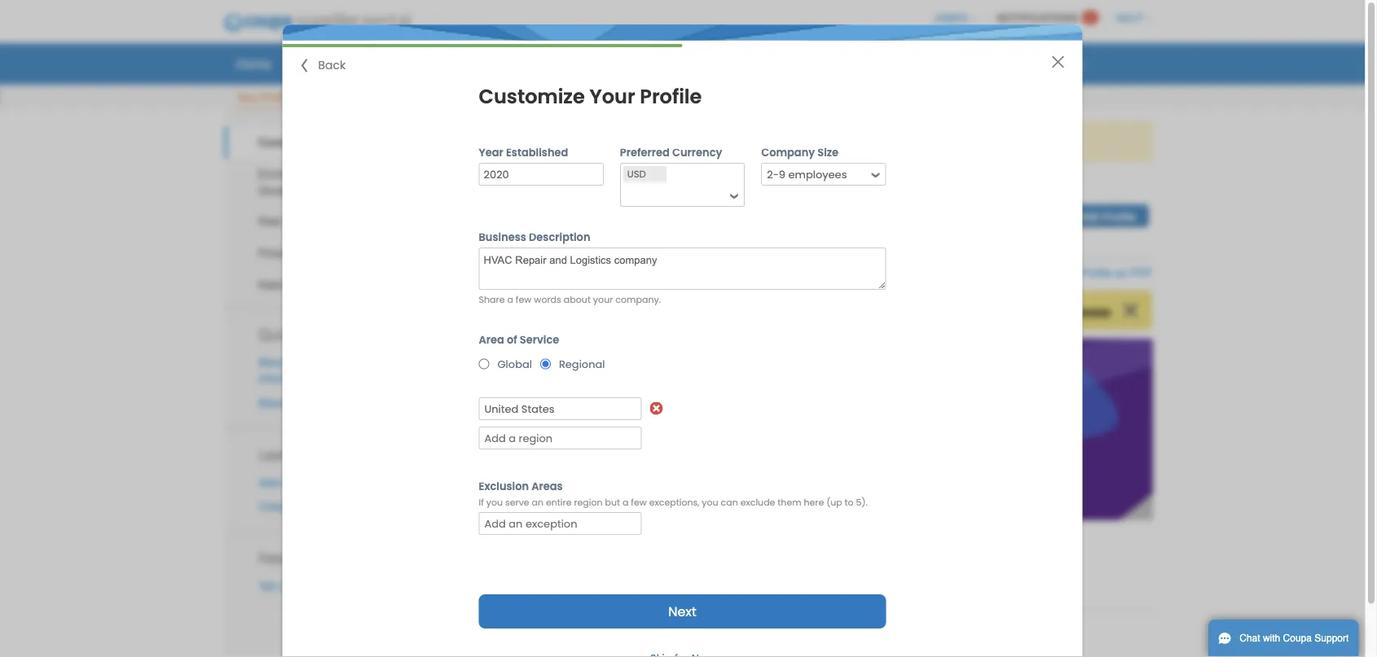 Task type: describe. For each thing, give the bounding box(es) containing it.
share a few words about your company.
[[479, 293, 661, 306]]

james peterson
[[545, 198, 710, 224]]

usd
[[627, 168, 646, 181]]

next button
[[479, 595, 886, 629]]

0 vertical spatial support
[[448, 91, 485, 104]]

manage legal entities
[[258, 396, 366, 410]]

with
[[1263, 633, 1281, 645]]

next
[[669, 603, 697, 621]]

add more customers link
[[258, 476, 364, 489]]

manage for manage legal entities
[[258, 396, 300, 410]]

primary contact
[[463, 629, 551, 642]]

Year Established text field
[[479, 163, 604, 186]]

as
[[1115, 266, 1127, 279]]

started
[[557, 306, 592, 318]]

exclude
[[741, 497, 776, 509]]

area
[[479, 332, 504, 347]]

catalogs link
[[668, 51, 738, 76]]

global
[[498, 357, 532, 372]]

area of service option group
[[471, 332, 895, 375]]

them
[[778, 497, 802, 509]]

areas
[[532, 479, 563, 494]]

coupa inside the james peterson banner
[[621, 306, 654, 318]]

premium support
[[402, 91, 485, 104]]

few inside exclusion areas if you serve an entire region but a few exceptions, you can exclude them here (up to 5).
[[631, 497, 647, 509]]

customize your profile dialog
[[282, 24, 1083, 658]]

complete your profile to get discovered by coupa buyers that are looking for items in your category.
[[512, 135, 1015, 148]]

setup link
[[1039, 51, 1093, 76]]

information
[[258, 373, 315, 386]]

profile for download profile as pdf
[[1080, 266, 1112, 279]]

links
[[298, 325, 331, 344]]

coupa inside button
[[1283, 633, 1312, 645]]

james peterson banner
[[457, 179, 1170, 611]]

can
[[721, 497, 738, 509]]

learning center
[[258, 445, 361, 464]]

0 vertical spatial few
[[516, 293, 532, 306]]

doing business as
[[463, 540, 566, 553]]

add
[[258, 476, 279, 489]]

company for company profile
[[258, 136, 310, 149]]

references
[[311, 278, 369, 291]]

items
[[901, 135, 929, 148]]

share
[[479, 293, 505, 306]]

business for business description
[[479, 230, 527, 245]]

home
[[236, 55, 271, 72]]

social,
[[338, 167, 372, 181]]

profile for edit profile
[[1104, 211, 1137, 223]]

usd option
[[623, 166, 650, 183]]

are
[[826, 135, 842, 148]]

background image
[[463, 339, 1153, 521]]

area of service
[[479, 332, 559, 347]]

you inside button
[[321, 580, 340, 593]]

feedback
[[258, 549, 319, 568]]

entire
[[546, 497, 572, 509]]

payment
[[303, 356, 347, 369]]

region
[[574, 497, 603, 509]]

to inside complete your profile to get discovered by coupa buyers that are looking for items in your category. alert
[[624, 135, 634, 148]]

back button
[[302, 57, 346, 74]]

profile link
[[285, 51, 343, 76]]

your inside the james peterson banner
[[595, 306, 618, 318]]

ons
[[1004, 55, 1025, 72]]

a for profile
[[296, 500, 302, 513]]

a inside exclusion areas if you serve an entire region but a few exceptions, you can exclude them here (up to 5).
[[623, 497, 629, 509]]

chat with coupa support button
[[1209, 620, 1359, 658]]

environmental, social, governance & diversity link
[[224, 158, 438, 206]]

company size
[[761, 145, 839, 160]]

complete for complete process
[[1019, 306, 1067, 318]]

download
[[1026, 266, 1077, 279]]

company profile link
[[224, 127, 438, 158]]

we noticed you started your coupa verified registration but haven't finished.
[[476, 306, 862, 318]]

discovered
[[656, 135, 711, 148]]

haven't
[[779, 306, 816, 318]]

financial performance
[[258, 247, 373, 260]]

doing
[[463, 540, 495, 553]]

words
[[534, 293, 562, 306]]

ratings & references link
[[224, 269, 438, 301]]

primary
[[463, 629, 505, 642]]

catalogs
[[678, 55, 727, 72]]

pdf
[[1131, 266, 1153, 279]]

Company Size text field
[[763, 164, 865, 185]]

download profile as pdf button
[[1026, 265, 1153, 281]]

edit profile link
[[1068, 204, 1149, 227]]

profile for your profile
[[261, 91, 291, 104]]

environmental, social, governance & diversity
[[258, 167, 378, 197]]

create a discoverable profile
[[258, 500, 404, 513]]

looking
[[845, 135, 882, 148]]

a for words
[[507, 293, 513, 306]]

Add a region text field
[[481, 428, 640, 449]]

performance for financial performance
[[307, 247, 373, 260]]

& inside environmental, social, governance & diversity
[[324, 184, 331, 197]]

an
[[532, 497, 544, 509]]

risk & compliance link
[[224, 206, 438, 238]]

exceptions,
[[649, 497, 700, 509]]

established
[[506, 145, 568, 160]]

environmental,
[[258, 167, 335, 181]]

Regional radio
[[540, 354, 551, 375]]

your inside dialog
[[593, 293, 613, 306]]

sourcing link
[[893, 51, 964, 76]]

business performance
[[751, 55, 879, 72]]

company.
[[616, 293, 661, 306]]

verified
[[657, 306, 695, 318]]

quick links
[[258, 325, 331, 344]]



Task type: vqa. For each thing, say whether or not it's contained in the screenshot.
CUSTOMERS
yes



Task type: locate. For each thing, give the bounding box(es) containing it.
think
[[343, 580, 367, 593]]

your inside customize your profile dialog
[[590, 83, 635, 110]]

close image inside customize your profile dialog
[[1052, 55, 1065, 68]]

your profile link
[[236, 88, 292, 109]]

get
[[637, 135, 653, 148]]

business right catalogs
[[751, 55, 802, 72]]

1 vertical spatial close image
[[1124, 302, 1138, 317]]

download profile as pdf
[[1026, 266, 1153, 279]]

company profile
[[258, 136, 349, 149]]

service
[[520, 332, 559, 347]]

company inside customize your profile dialog
[[761, 145, 815, 160]]

close image inside the james peterson banner
[[1124, 302, 1138, 317]]

1 vertical spatial &
[[284, 215, 291, 228]]

profile
[[295, 55, 332, 72], [640, 83, 702, 110], [261, 91, 291, 104], [314, 136, 349, 149], [1104, 211, 1137, 223], [1080, 266, 1112, 279]]

& right "ratings"
[[300, 278, 308, 291]]

1 horizontal spatial a
[[507, 293, 513, 306]]

&
[[324, 184, 331, 197], [284, 215, 291, 228], [300, 278, 308, 291]]

manage up the information
[[258, 356, 300, 369]]

2 horizontal spatial a
[[623, 497, 629, 509]]

manage legal entities link
[[258, 396, 366, 410]]

buyers
[[766, 135, 800, 148]]

performance up are
[[805, 55, 879, 72]]

you
[[535, 306, 554, 318], [486, 497, 503, 509], [702, 497, 719, 509], [321, 580, 340, 593]]

0 vertical spatial &
[[324, 184, 331, 197]]

but inside the james peterson banner
[[759, 306, 776, 318]]

0 vertical spatial to
[[624, 135, 634, 148]]

support right premium
[[448, 91, 485, 104]]

manage down the information
[[258, 396, 300, 410]]

manage
[[258, 356, 300, 369], [258, 396, 300, 410]]

currency
[[672, 145, 722, 160]]

0 vertical spatial profile
[[590, 135, 621, 148]]

description
[[529, 230, 591, 245]]

progress bar
[[282, 44, 683, 47]]

complete
[[512, 135, 561, 148], [1019, 306, 1067, 318]]

1 horizontal spatial profile
[[590, 135, 621, 148]]

0 horizontal spatial but
[[605, 497, 620, 509]]

Add a region text field
[[481, 398, 640, 420]]

a right 'create' on the left of page
[[296, 500, 302, 513]]

add-
[[978, 55, 1004, 72]]

registration
[[698, 306, 756, 318]]

ratings
[[258, 278, 297, 291]]

Global radio
[[479, 354, 489, 375]]

business left description
[[479, 230, 527, 245]]

2 vertical spatial business
[[498, 540, 549, 553]]

1 horizontal spatial performance
[[805, 55, 879, 72]]

your up preferred
[[590, 83, 635, 110]]

1 vertical spatial manage
[[258, 396, 300, 410]]

complete process
[[1019, 306, 1111, 318]]

(up
[[827, 497, 843, 509]]

few left exceptions,
[[631, 497, 647, 509]]

2 horizontal spatial coupa
[[1283, 633, 1312, 645]]

0 horizontal spatial a
[[296, 500, 302, 513]]

1 horizontal spatial few
[[631, 497, 647, 509]]

customize
[[479, 83, 585, 110]]

you right if
[[486, 497, 503, 509]]

profile for company profile
[[314, 136, 349, 149]]

1 horizontal spatial support
[[1315, 633, 1349, 645]]

process
[[1070, 306, 1111, 318]]

1 vertical spatial profile
[[373, 500, 404, 513]]

to left '5).'
[[845, 497, 854, 509]]

0 vertical spatial close image
[[1052, 55, 1065, 68]]

profile down coupa supplier portal image
[[295, 55, 332, 72]]

0 horizontal spatial performance
[[307, 247, 373, 260]]

you inside the james peterson banner
[[535, 306, 554, 318]]

1 horizontal spatial company
[[761, 145, 815, 160]]

close image down as
[[1124, 302, 1138, 317]]

business left as
[[498, 540, 549, 553]]

center
[[318, 445, 361, 464]]

1 horizontal spatial &
[[300, 278, 308, 291]]

profile inside the "profile" link
[[295, 55, 332, 72]]

coupa right by in the top right of the page
[[729, 135, 763, 148]]

profile
[[590, 135, 621, 148], [373, 500, 404, 513]]

james peterson image
[[463, 179, 528, 246]]

year
[[479, 145, 504, 160]]

0 horizontal spatial few
[[516, 293, 532, 306]]

progress bar inside customize your profile dialog
[[282, 44, 683, 47]]

& for compliance
[[284, 215, 291, 228]]

setup
[[1050, 55, 1082, 72]]

performance for business performance
[[805, 55, 879, 72]]

your inside your profile link
[[236, 91, 258, 104]]

entities
[[330, 396, 366, 410]]

0 horizontal spatial profile
[[373, 500, 404, 513]]

add-ons link
[[967, 51, 1036, 76]]

learning
[[258, 445, 314, 464]]

chat
[[1240, 633, 1261, 645]]

risk
[[258, 215, 281, 228]]

performance inside "link"
[[307, 247, 373, 260]]

for
[[885, 135, 898, 148]]

performance
[[805, 55, 879, 72], [307, 247, 373, 260]]

profile inside your profile link
[[261, 91, 291, 104]]

your
[[564, 135, 587, 148], [944, 135, 966, 148], [593, 293, 613, 306], [595, 306, 618, 318]]

business for business performance
[[751, 55, 802, 72]]

business description
[[479, 230, 591, 245]]

manage payment information
[[258, 356, 347, 386]]

few left words
[[516, 293, 532, 306]]

your profile
[[236, 91, 291, 104]]

0 vertical spatial manage
[[258, 356, 300, 369]]

profile inside company profile link
[[314, 136, 349, 149]]

create
[[258, 500, 293, 513]]

profile down the home link
[[261, 91, 291, 104]]

1 vertical spatial coupa
[[621, 306, 654, 318]]

1 vertical spatial complete
[[1019, 306, 1067, 318]]

1 horizontal spatial to
[[845, 497, 854, 509]]

a right region
[[623, 497, 629, 509]]

profile right discoverable
[[373, 500, 404, 513]]

more
[[282, 476, 308, 489]]

james
[[545, 198, 612, 224]]

1 vertical spatial to
[[845, 497, 854, 509]]

0 horizontal spatial complete
[[512, 135, 561, 148]]

complete down download
[[1019, 306, 1067, 318]]

ratings & references
[[258, 278, 369, 291]]

1 manage from the top
[[258, 356, 300, 369]]

delete image
[[650, 402, 666, 415]]

complete your profile to get discovered by coupa buyers that are looking for items in your category. alert
[[463, 121, 1153, 162]]

legal
[[303, 396, 327, 410]]

profile inside complete your profile to get discovered by coupa buyers that are looking for items in your category. alert
[[590, 135, 621, 148]]

coupa inside alert
[[729, 135, 763, 148]]

0 vertical spatial coupa
[[729, 135, 763, 148]]

profile inside 'edit profile' link
[[1104, 211, 1137, 223]]

exclusion areas if you serve an entire region but a few exceptions, you can exclude them here (up to 5).
[[479, 479, 868, 509]]

sourcing
[[904, 55, 953, 72]]

1 horizontal spatial complete
[[1019, 306, 1067, 318]]

0 vertical spatial performance
[[805, 55, 879, 72]]

edit profile
[[1081, 211, 1137, 223]]

1 horizontal spatial close image
[[1124, 302, 1138, 317]]

you left think
[[321, 580, 340, 593]]

2 vertical spatial coupa
[[1283, 633, 1312, 645]]

performance up references
[[307, 247, 373, 260]]

regional
[[559, 357, 605, 372]]

1 horizontal spatial but
[[759, 306, 776, 318]]

complete inside complete your profile to get discovered by coupa buyers that are looking for items in your category. alert
[[512, 135, 561, 148]]

5).
[[856, 497, 868, 509]]

you left the can
[[702, 497, 719, 509]]

complete inside the james peterson banner
[[1019, 306, 1067, 318]]

a right share
[[507, 293, 513, 306]]

but left 'haven't'
[[759, 306, 776, 318]]

you up service
[[535, 306, 554, 318]]

0 horizontal spatial to
[[624, 135, 634, 148]]

preferred
[[620, 145, 670, 160]]

& left "diversity"
[[324, 184, 331, 197]]

but right region
[[605, 497, 620, 509]]

we
[[476, 306, 491, 318]]

2 vertical spatial &
[[300, 278, 308, 291]]

serve
[[505, 497, 530, 509]]

0 horizontal spatial &
[[284, 215, 291, 228]]

home link
[[226, 51, 282, 76]]

complete up year established text field at top
[[512, 135, 561, 148]]

0 vertical spatial complete
[[512, 135, 561, 148]]

contact
[[508, 629, 551, 642]]

Business Description text field
[[479, 248, 886, 290]]

profile right edit
[[1104, 211, 1137, 223]]

what
[[294, 580, 318, 593]]

0 horizontal spatial your
[[236, 91, 258, 104]]

here
[[804, 497, 824, 509]]

manage inside manage payment information
[[258, 356, 300, 369]]

by
[[714, 135, 726, 148]]

company for company size
[[761, 145, 815, 160]]

to left get
[[624, 135, 634, 148]]

1 horizontal spatial coupa
[[729, 135, 763, 148]]

profile up social,
[[314, 136, 349, 149]]

but inside exclusion areas if you serve an entire region but a few exceptions, you can exclude them here (up to 5).
[[605, 497, 620, 509]]

& for references
[[300, 278, 308, 291]]

few
[[516, 293, 532, 306], [631, 497, 647, 509]]

1 vertical spatial performance
[[307, 247, 373, 260]]

peterson
[[618, 198, 710, 224]]

0 horizontal spatial coupa
[[621, 306, 654, 318]]

category.
[[969, 135, 1015, 148]]

but for noticed
[[759, 306, 776, 318]]

add more customers
[[258, 476, 364, 489]]

customers
[[311, 476, 364, 489]]

business performance link
[[741, 51, 890, 76]]

your down the home link
[[236, 91, 258, 104]]

manage for manage payment information
[[258, 356, 300, 369]]

0 vertical spatial but
[[759, 306, 776, 318]]

profile left as
[[1080, 266, 1112, 279]]

as
[[552, 540, 566, 553]]

year established
[[479, 145, 568, 160]]

1 vertical spatial business
[[479, 230, 527, 245]]

0 horizontal spatial support
[[448, 91, 485, 104]]

quick
[[258, 325, 295, 344]]

exclusion areas group
[[471, 479, 895, 542]]

1 vertical spatial few
[[631, 497, 647, 509]]

business inside customize your profile dialog
[[479, 230, 527, 245]]

profile left get
[[590, 135, 621, 148]]

diversity
[[335, 184, 378, 197]]

tell
[[258, 580, 276, 593]]

premium support link
[[402, 88, 486, 109]]

1 vertical spatial but
[[605, 497, 620, 509]]

profile inside download profile as pdf button
[[1080, 266, 1112, 279]]

1 vertical spatial support
[[1315, 633, 1349, 645]]

0 vertical spatial business
[[751, 55, 802, 72]]

if
[[479, 497, 484, 509]]

close image right the ons
[[1052, 55, 1065, 68]]

to inside exclusion areas if you serve an entire region but a few exceptions, you can exclude them here (up to 5).
[[845, 497, 854, 509]]

exclusion
[[479, 479, 529, 494]]

support inside button
[[1315, 633, 1349, 645]]

close image
[[1052, 55, 1065, 68], [1124, 302, 1138, 317]]

company
[[258, 136, 310, 149], [761, 145, 815, 160]]

discoverable
[[305, 500, 369, 513]]

1 horizontal spatial your
[[590, 83, 635, 110]]

0 horizontal spatial company
[[258, 136, 310, 149]]

coupa left the verified
[[621, 306, 654, 318]]

financial performance link
[[224, 238, 438, 269]]

2 horizontal spatial &
[[324, 184, 331, 197]]

Add an exception text field
[[481, 513, 640, 535]]

about
[[564, 293, 591, 306]]

profile inside customize your profile dialog
[[640, 83, 702, 110]]

add-ons
[[978, 55, 1025, 72]]

but for areas
[[605, 497, 620, 509]]

profile down catalogs link
[[640, 83, 702, 110]]

tell us what you think button
[[258, 579, 367, 595]]

& right the risk
[[284, 215, 291, 228]]

2 manage from the top
[[258, 396, 300, 410]]

complete for complete your profile to get discovered by coupa buyers that are looking for items in your category.
[[512, 135, 561, 148]]

business inside 'business performance' link
[[751, 55, 802, 72]]

0 horizontal spatial close image
[[1052, 55, 1065, 68]]

coupa right with
[[1283, 633, 1312, 645]]

support right with
[[1315, 633, 1349, 645]]

business inside the james peterson banner
[[498, 540, 549, 553]]

coupa supplier portal image
[[212, 2, 422, 43]]



